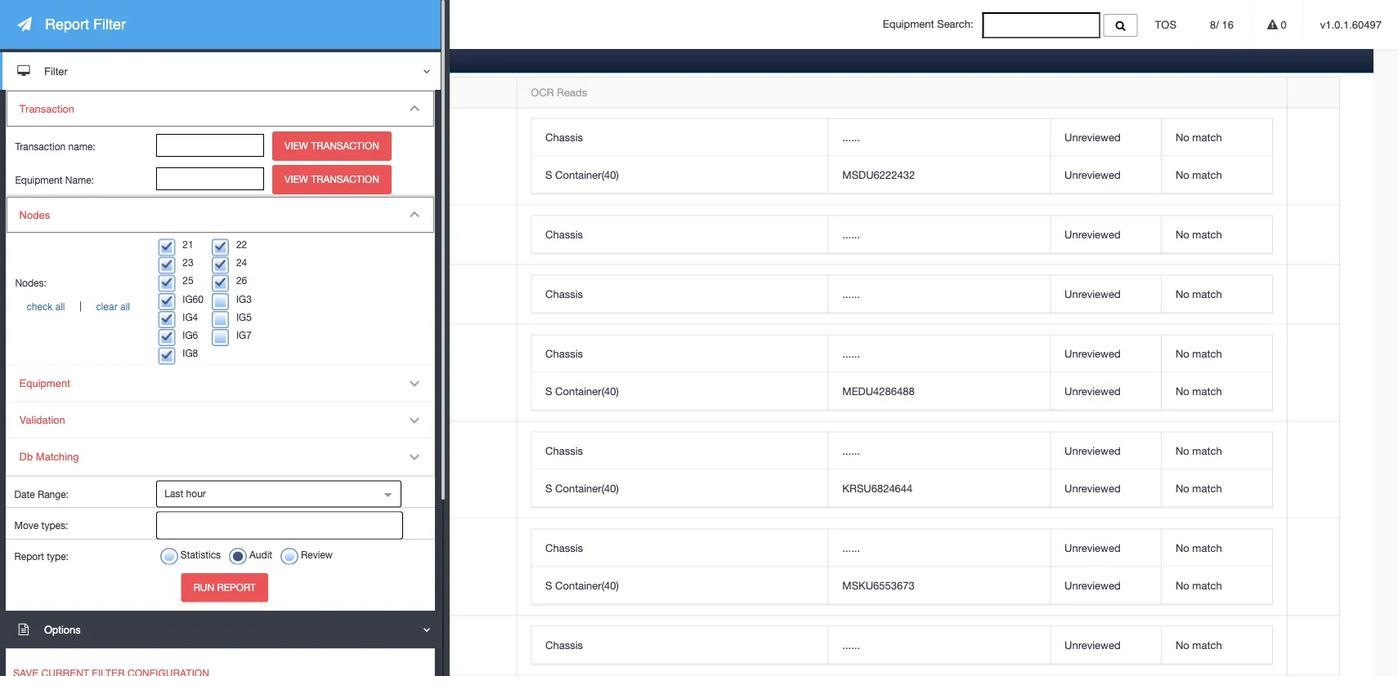Task type: describe. For each thing, give the bounding box(es) containing it.
0 vertical spatial filter
[[93, 16, 126, 33]]

1 vertical spatial filter
[[44, 65, 68, 77]]

clear all link
[[84, 302, 142, 313]]

ap20231016001774 2023-10-16 13:24:16
[[69, 358, 169, 388]]

s container(40) cell for msdu6222432
[[532, 156, 828, 194]]

medu4286488
[[842, 385, 915, 398]]

reads
[[557, 86, 587, 99]]

run report button
[[181, 574, 268, 603]]

ap20231016001773
[[69, 631, 166, 644]]

no match cell for tenth unreviewed cell from the top of the page
[[1161, 568, 1272, 605]]

22
[[236, 239, 247, 250]]

transaction up 23 cell
[[311, 174, 379, 185]]

none text field inside the transaction menu item
[[156, 167, 264, 190]]

no match cell for 9th unreviewed cell from the bottom of the page
[[1161, 216, 1272, 254]]

report for report type:
[[14, 551, 44, 563]]

25 cell
[[294, 108, 381, 205]]

check all link
[[15, 302, 77, 313]]

no match for tenth unreviewed cell from the top of the page
[[1176, 580, 1222, 592]]

container(40) for 21
[[555, 482, 619, 495]]

no match cell for 6th unreviewed cell
[[1161, 373, 1272, 411]]

ap20231016001774
[[69, 358, 166, 371]]

exit for 26
[[395, 640, 417, 653]]

4 s container(40) from the top
[[545, 580, 619, 592]]

match for 8th unreviewed cell from the bottom
[[1192, 288, 1222, 300]]

entry cell
[[381, 325, 516, 422]]

chassis cell for 7th unreviewed cell from the bottom of the page
[[532, 336, 828, 373]]

cell containing ap20231016001777
[[56, 205, 294, 265]]

no for no match cell corresponding to 8th unreviewed cell from the bottom
[[1176, 288, 1189, 300]]

10- for 13:23:56
[[97, 473, 113, 485]]

statistics
[[180, 550, 221, 561]]

4 unreviewed cell from the top
[[1050, 276, 1161, 313]]

s container(40) cell for medu4286488
[[532, 373, 828, 411]]

check
[[27, 302, 52, 313]]

chassis cell for 3rd unreviewed cell from the bottom
[[532, 530, 828, 568]]

review
[[301, 550, 333, 561]]

0
[[1278, 18, 1287, 31]]

match for second unreviewed cell from the top of the page
[[1192, 168, 1222, 181]]

unreviewed for 11th unreviewed cell from the top
[[1064, 639, 1121, 652]]

match for 11th unreviewed cell from the top
[[1192, 639, 1222, 652]]

nodes menu item
[[7, 197, 434, 366]]

match for 3rd unreviewed cell from the bottom
[[1192, 542, 1222, 555]]

16 inside ap20231016001775 2023-10-16 13:24:31
[[113, 297, 125, 309]]

4 s from the top
[[545, 580, 552, 592]]

ap20231016001777 2023-10-16 13:25:03
[[69, 220, 169, 250]]

row containing ap20231016001777
[[56, 205, 1339, 265]]

move types:
[[14, 520, 68, 532]]

no for 11th unreviewed cell from the top no match cell
[[1176, 639, 1189, 652]]

unreviewed for 4th unreviewed cell from the bottom
[[1064, 482, 1121, 495]]

cell containing ap20231016001772
[[56, 422, 294, 520]]

10- for 13:24:54
[[97, 158, 113, 171]]

6 unreviewed cell from the top
[[1050, 373, 1161, 411]]

ap20231016001776 2023-10-16 13:24:54
[[69, 141, 169, 171]]

25 inside 'cell'
[[308, 150, 320, 163]]

ap20231016001771
[[69, 553, 166, 566]]

11 unreviewed cell from the top
[[1050, 628, 1161, 665]]

no for no match cell related to 9th unreviewed cell from the bottom of the page
[[1176, 228, 1189, 241]]

...... cell for 3rd unreviewed cell from the bottom's chassis cell
[[828, 530, 1050, 568]]

2 tab from the left
[[113, 45, 186, 72]]

...... for 9th unreviewed cell from the bottom of the page chassis cell
[[842, 228, 860, 241]]

ig6
[[183, 330, 198, 341]]

cell containing ap20231016001776
[[56, 108, 294, 205]]

2 unreviewed cell from the top
[[1050, 156, 1161, 194]]

none text field inside the transaction menu item
[[156, 134, 264, 157]]

chassis for 9th unreviewed cell from the bottom of the page
[[545, 228, 583, 241]]

26 inside nodes menu item
[[236, 275, 247, 287]]

s for 21
[[545, 482, 552, 495]]

chassis cell for 11th unreviewed cell from the top
[[532, 628, 828, 665]]

range:
[[38, 489, 69, 500]]

8/ 16
[[1210, 18, 1234, 31]]

no for second unreviewed cell from the top of the page no match cell
[[1176, 168, 1189, 181]]

validation
[[19, 414, 65, 427]]

db matching link
[[7, 439, 434, 476]]

ap20231016001776
[[69, 141, 166, 154]]

tos button
[[1139, 0, 1193, 49]]

no match for 6th unreviewed cell
[[1176, 385, 1222, 398]]

no for 7th unreviewed cell from the bottom of the page no match cell
[[1176, 348, 1189, 360]]

s for 25
[[545, 168, 552, 181]]

16 inside 8/ 16 dropdown button
[[1222, 18, 1234, 31]]

...... for 3rd unreviewed cell from the bottom's chassis cell
[[842, 542, 860, 555]]

unreviewed for seventh unreviewed cell from the top
[[1064, 445, 1121, 458]]

match for 11th unreviewed cell from the bottom of the page
[[1192, 131, 1222, 143]]

8/ 16 button
[[1194, 0, 1250, 49]]

chassis cell for 8th unreviewed cell from the bottom
[[532, 276, 828, 313]]

23 inside cell
[[308, 228, 320, 241]]

chassis for 11th unreviewed cell from the top
[[545, 639, 583, 652]]

check all
[[27, 302, 65, 313]]

ap20231016001775
[[69, 280, 166, 292]]

entry
[[395, 367, 429, 379]]

s for ig3
[[545, 385, 552, 398]]

node
[[308, 86, 334, 99]]

chassis for seventh unreviewed cell from the top
[[545, 445, 583, 458]]

report filter link
[[0, 0, 441, 49]]

no match for 3rd unreviewed cell from the bottom
[[1176, 542, 1222, 555]]

krsu6824644 cell
[[828, 471, 1050, 508]]

24
[[236, 257, 247, 269]]

1 unreviewed cell from the top
[[1050, 119, 1161, 156]]

unreviewed for 3rd unreviewed cell from the bottom
[[1064, 542, 1121, 555]]

match for 9th unreviewed cell from the bottom of the page
[[1192, 228, 1222, 241]]

name:
[[65, 174, 94, 185]]

...... cell for chassis cell related to 8th unreviewed cell from the bottom
[[828, 276, 1050, 313]]

no for 6th unreviewed cell's no match cell
[[1176, 385, 1189, 398]]

unreviewed for tenth unreviewed cell from the top of the page
[[1064, 580, 1121, 592]]

no match cell for 11th unreviewed cell from the top
[[1161, 628, 1272, 665]]

13:24:31
[[128, 297, 169, 309]]

grid inside tab list
[[56, 78, 1339, 677]]

s container(40) cell for msku6553673
[[532, 568, 828, 605]]

ocr reads
[[531, 86, 587, 99]]

report type:
[[14, 551, 69, 563]]

cell containing ap20231016001774
[[56, 325, 294, 422]]

no match for 7th unreviewed cell from the bottom of the page
[[1176, 348, 1222, 360]]

db matching
[[19, 451, 79, 463]]

tos
[[1155, 18, 1177, 31]]

5 unreviewed cell from the top
[[1050, 336, 1161, 373]]

equipment search:
[[883, 18, 982, 30]]

krsu6824644
[[842, 482, 913, 495]]

chassis for 3rd unreviewed cell from the bottom
[[545, 542, 583, 555]]

ap20231016001773 2023-10-16 13:23:58
[[69, 631, 169, 661]]

matching
[[36, 451, 79, 463]]

transaction up transaction name:
[[19, 103, 74, 115]]

1 tab from the left
[[57, 45, 116, 73]]

no match for 8th unreviewed cell from the bottom
[[1176, 288, 1222, 300]]

report inside "button"
[[217, 582, 256, 594]]

13:25:03
[[128, 237, 169, 250]]

db
[[19, 451, 33, 463]]

report filter navigation
[[0, 0, 441, 677]]

25 inside nodes menu item
[[183, 275, 194, 287]]

exit for 21
[[395, 464, 417, 477]]

...... cell for chassis cell corresponding to seventh unreviewed cell from the top
[[828, 433, 1050, 471]]

no match for 11th unreviewed cell from the top
[[1176, 639, 1222, 652]]

clear all
[[96, 302, 130, 313]]

types:
[[41, 520, 68, 532]]

all for clear all
[[120, 302, 130, 313]]

row group for 21
[[532, 433, 1272, 508]]

no for no match cell corresponding to 11th unreviewed cell from the bottom of the page
[[1176, 131, 1189, 143]]

21 cell
[[294, 422, 381, 520]]

|
[[77, 300, 84, 312]]

date range:
[[14, 489, 69, 500]]

0 button
[[1251, 0, 1303, 49]]

16 for ig3
[[113, 375, 125, 388]]

transaction down node
[[311, 140, 379, 152]]

search:
[[937, 18, 973, 30]]

no for no match cell corresponding to tenth unreviewed cell from the top of the page
[[1176, 580, 1189, 592]]

exit cell for 26
[[381, 617, 516, 677]]

no match cell for 11th unreviewed cell from the bottom of the page
[[1161, 119, 1272, 156]]

row containing ap20231016001773
[[56, 617, 1339, 677]]

s container(40) for 25
[[545, 168, 619, 181]]

match for 6th unreviewed cell
[[1192, 385, 1222, 398]]



Task type: locate. For each thing, give the bounding box(es) containing it.
transaction link
[[7, 91, 434, 128]]

2023- inside ap20231016001777 2023-10-16 13:25:03
[[69, 237, 97, 250]]

5 ...... from the top
[[842, 445, 860, 458]]

unreviewed for 9th unreviewed cell from the bottom of the page
[[1064, 228, 1121, 241]]

no match cell for seventh unreviewed cell from the top
[[1161, 433, 1272, 471]]

0 vertical spatial equipment
[[883, 18, 934, 30]]

0 vertical spatial view transaction
[[285, 140, 379, 152]]

0 horizontal spatial filter
[[44, 65, 68, 77]]

2 vertical spatial exit
[[395, 640, 417, 653]]

unreviewed for second unreviewed cell from the top of the page
[[1064, 168, 1121, 181]]

1 ...... from the top
[[842, 131, 860, 143]]

match for tenth unreviewed cell from the top of the page
[[1192, 580, 1222, 592]]

23 inside nodes menu item
[[183, 257, 194, 269]]

0 vertical spatial exit
[[395, 228, 417, 241]]

equipment left search:
[[883, 18, 934, 30]]

date
[[14, 489, 35, 500]]

10- for 13:25:03
[[97, 237, 113, 250]]

1 chassis from the top
[[545, 131, 583, 143]]

1 no match from the top
[[1176, 131, 1222, 143]]

16 for 21
[[113, 473, 125, 485]]

msku6553673
[[842, 580, 915, 592]]

filter down bars icon
[[44, 65, 68, 77]]

exit right 26 cell
[[395, 640, 417, 653]]

ap20231016001777
[[69, 220, 166, 233]]

1 view transaction from the top
[[285, 140, 379, 152]]

8 no match cell from the top
[[1161, 471, 1272, 508]]

1 vertical spatial 21
[[308, 464, 320, 477]]

1 horizontal spatial move
[[395, 86, 422, 99]]

0 horizontal spatial 26
[[236, 275, 247, 287]]

16 inside ap20231016001776 2023-10-16 13:24:54
[[113, 158, 125, 171]]

...... for 11th unreviewed cell from the top chassis cell
[[842, 639, 860, 652]]

2 s from the top
[[545, 385, 552, 398]]

cell containing ap20231016001773
[[56, 617, 294, 677]]

4 unreviewed from the top
[[1064, 288, 1121, 300]]

1 horizontal spatial ig3
[[308, 367, 325, 379]]

chassis cell for 9th unreviewed cell from the bottom of the page
[[532, 216, 828, 254]]

2 container(40) from the top
[[555, 385, 619, 398]]

0 vertical spatial ig3
[[236, 293, 252, 305]]

1 s container(40) from the top
[[545, 168, 619, 181]]

6 ...... from the top
[[842, 542, 860, 555]]

4 chassis from the top
[[545, 348, 583, 360]]

6 no from the top
[[1176, 385, 1189, 398]]

unreviewed
[[1064, 131, 1121, 143], [1064, 168, 1121, 181], [1064, 228, 1121, 241], [1064, 288, 1121, 300], [1064, 348, 1121, 360], [1064, 385, 1121, 398], [1064, 445, 1121, 458], [1064, 482, 1121, 495], [1064, 542, 1121, 555], [1064, 580, 1121, 592], [1064, 639, 1121, 652]]

8 unreviewed cell from the top
[[1050, 471, 1161, 508]]

2 chassis cell from the top
[[532, 216, 828, 254]]

unreviewed cell
[[1050, 119, 1161, 156], [1050, 156, 1161, 194], [1050, 216, 1161, 254], [1050, 276, 1161, 313], [1050, 336, 1161, 373], [1050, 373, 1161, 411], [1050, 433, 1161, 471], [1050, 471, 1161, 508], [1050, 530, 1161, 568], [1050, 568, 1161, 605], [1050, 628, 1161, 665]]

2023- for 2023-10-16 13:24:54
[[69, 158, 97, 171]]

clear
[[96, 302, 117, 313]]

1 vertical spatial 26
[[308, 640, 320, 653]]

5 2023- from the top
[[69, 473, 97, 485]]

1 vertical spatial ig3
[[308, 367, 325, 379]]

transaction name:
[[15, 140, 95, 152]]

10- down ap20231016001776
[[97, 158, 113, 171]]

1 no match cell from the top
[[1161, 119, 1272, 156]]

ocr
[[531, 86, 554, 99]]

2023- for 2023-10-16 13:25:03
[[69, 237, 97, 250]]

4 container(40) from the top
[[555, 580, 619, 592]]

s
[[545, 168, 552, 181], [545, 385, 552, 398], [545, 482, 552, 495], [545, 580, 552, 592]]

16 down ap20231016001773
[[113, 648, 125, 661]]

16
[[1222, 18, 1234, 31], [113, 158, 125, 171], [113, 237, 125, 250], [113, 297, 125, 309], [113, 375, 125, 388], [113, 473, 125, 485], [113, 648, 125, 661]]

1 vertical spatial view transaction
[[285, 174, 379, 185]]

equipment for name:
[[15, 174, 63, 185]]

10- inside ap20231016001775 2023-10-16 13:24:31
[[97, 297, 113, 309]]

4 no match cell from the top
[[1161, 276, 1272, 313]]

no match cell
[[1161, 119, 1272, 156], [1161, 156, 1272, 194], [1161, 216, 1272, 254], [1161, 276, 1272, 313], [1161, 336, 1272, 373], [1161, 373, 1272, 411], [1161, 433, 1272, 471], [1161, 471, 1272, 508], [1161, 530, 1272, 568], [1161, 568, 1272, 605], [1161, 628, 1272, 665]]

report filter
[[45, 16, 126, 33]]

view transaction button for transaction name:
[[272, 132, 391, 161]]

10 match from the top
[[1192, 580, 1222, 592]]

1 vertical spatial exit cell
[[381, 422, 516, 520]]

unreviewed for 8th unreviewed cell from the bottom
[[1064, 288, 1121, 300]]

move left types:
[[14, 520, 39, 532]]

cell
[[56, 108, 294, 205], [381, 108, 516, 205], [1287, 108, 1339, 205], [56, 205, 294, 265], [1287, 205, 1339, 265], [56, 265, 294, 325], [294, 265, 381, 325], [381, 265, 516, 325], [1287, 265, 1339, 325], [56, 325, 294, 422], [1287, 325, 1339, 422], [56, 422, 294, 520], [1287, 422, 1339, 520], [294, 520, 381, 617], [381, 520, 516, 617], [1287, 520, 1339, 617], [56, 617, 294, 677], [1287, 617, 1339, 677]]

26 inside cell
[[308, 640, 320, 653]]

report for report filter
[[45, 16, 89, 33]]

row containing transaction
[[56, 78, 1339, 108]]

ig4
[[183, 311, 198, 323]]

2023- inside the ap20231016001772 2023-10-16 13:23:56
[[69, 473, 97, 485]]

10- inside ap20231016001777 2023-10-16 13:25:03
[[97, 237, 113, 250]]

13:24:54
[[128, 158, 169, 171]]

no match for second unreviewed cell from the top of the page
[[1176, 168, 1222, 181]]

cell containing ap20231016001775
[[56, 265, 294, 325]]

ig60
[[183, 293, 204, 305]]

16 down ap20231016001774
[[113, 375, 125, 388]]

6 2023- from the top
[[69, 648, 97, 661]]

0 horizontal spatial report
[[14, 551, 44, 563]]

tab list
[[55, 45, 1373, 677]]

1 vertical spatial 23
[[183, 257, 194, 269]]

no match for 11th unreviewed cell from the bottom of the page
[[1176, 131, 1222, 143]]

0 horizontal spatial 23
[[183, 257, 194, 269]]

16 inside "ap20231016001774 2023-10-16 13:24:16"
[[113, 375, 125, 388]]

9 unreviewed from the top
[[1064, 542, 1121, 555]]

chassis
[[545, 131, 583, 143], [545, 228, 583, 241], [545, 288, 583, 300], [545, 348, 583, 360], [545, 445, 583, 458], [545, 542, 583, 555], [545, 639, 583, 652]]

no match for seventh unreviewed cell from the top
[[1176, 445, 1222, 458]]

v1.0.1.60497
[[1320, 18, 1382, 31]]

6 10- from the top
[[97, 648, 113, 661]]

equipment up nodes
[[15, 174, 63, 185]]

view up 23 cell
[[285, 174, 308, 185]]

10- down ap20231016001772
[[97, 473, 113, 485]]

2 vertical spatial equipment
[[19, 378, 70, 390]]

equipment up "validation"
[[19, 378, 70, 390]]

13:23:58
[[128, 648, 169, 661]]

exit cell for 23
[[381, 205, 516, 265]]

equipment link
[[7, 366, 434, 402]]

s container(40) for ig3
[[545, 385, 619, 398]]

16 for 23
[[113, 237, 125, 250]]

3 chassis from the top
[[545, 288, 583, 300]]

2 vertical spatial report
[[217, 582, 256, 594]]

...... cell
[[828, 119, 1050, 156], [828, 216, 1050, 254], [828, 276, 1050, 313], [828, 336, 1050, 373], [828, 433, 1050, 471], [828, 530, 1050, 568], [828, 628, 1050, 665]]

ig3 for 21
[[308, 367, 325, 379]]

menu
[[6, 196, 435, 477]]

transaction up name:
[[69, 86, 124, 99]]

3 exit from the top
[[395, 640, 417, 653]]

search image
[[1116, 20, 1125, 31]]

2023- inside "ap20231016001774 2023-10-16 13:24:16"
[[69, 375, 97, 388]]

container(40)
[[555, 168, 619, 181], [555, 385, 619, 398], [555, 482, 619, 495], [555, 580, 619, 592]]

no match cell for 4th unreviewed cell from the bottom
[[1161, 471, 1272, 508]]

21 inside nodes menu item
[[183, 239, 194, 250]]

...... for chassis cell corresponding to seventh unreviewed cell from the top
[[842, 445, 860, 458]]

......
[[842, 131, 860, 143], [842, 228, 860, 241], [842, 288, 860, 300], [842, 348, 860, 360], [842, 445, 860, 458], [842, 542, 860, 555], [842, 639, 860, 652]]

name:
[[68, 140, 95, 152]]

5 unreviewed from the top
[[1064, 348, 1121, 360]]

6 no match cell from the top
[[1161, 373, 1272, 411]]

10 unreviewed cell from the top
[[1050, 568, 1161, 605]]

hour
[[186, 489, 206, 500]]

6 match from the top
[[1192, 385, 1222, 398]]

13:24:16
[[128, 375, 169, 388]]

s container(40) cell
[[532, 156, 828, 194], [532, 373, 828, 411], [532, 471, 828, 508], [532, 568, 828, 605]]

16 down ap20231016001772
[[113, 473, 125, 485]]

2023- for 2023-10-16 13:24:31
[[69, 297, 97, 309]]

10- for 13:24:31
[[97, 297, 113, 309]]

0 horizontal spatial ig3
[[236, 293, 252, 305]]

2 view transaction button from the top
[[272, 165, 391, 194]]

1 no from the top
[[1176, 131, 1189, 143]]

0 vertical spatial view
[[285, 140, 308, 152]]

exit for 23
[[395, 228, 417, 241]]

transaction menu item
[[7, 91, 434, 195]]

move for move type
[[395, 86, 422, 99]]

16 right the 8/
[[1222, 18, 1234, 31]]

23 up ig60
[[183, 257, 194, 269]]

ig5
[[236, 311, 252, 323]]

26 cell
[[294, 617, 381, 677]]

1 container(40) from the top
[[555, 168, 619, 181]]

ig3 inside cell
[[308, 367, 325, 379]]

no for no match cell related to 4th unreviewed cell from the bottom
[[1176, 482, 1189, 495]]

nodes
[[19, 209, 50, 221]]

2 2023- from the top
[[69, 237, 97, 250]]

1 vertical spatial move
[[14, 520, 39, 532]]

7 chassis from the top
[[545, 639, 583, 652]]

msdu6222432 cell
[[828, 156, 1050, 194]]

transaction up equipment name:
[[15, 140, 66, 152]]

2023- for 2023-10-16 13:23:58
[[69, 648, 97, 661]]

bars image
[[67, 16, 80, 31]]

11 no match cell from the top
[[1161, 628, 1272, 665]]

10 no from the top
[[1176, 580, 1189, 592]]

10- inside ap20231016001776 2023-10-16 13:24:54
[[97, 158, 113, 171]]

21 inside 21 cell
[[308, 464, 320, 477]]

...... for chassis cell corresponding to 7th unreviewed cell from the bottom of the page
[[842, 348, 860, 360]]

1 chassis cell from the top
[[532, 119, 828, 156]]

s container(40) for 21
[[545, 482, 619, 495]]

ap20231016001772 2023-10-16 13:23:56
[[69, 456, 169, 485]]

no match cell for 8th unreviewed cell from the bottom
[[1161, 276, 1272, 313]]

all right check
[[55, 302, 65, 313]]

8/
[[1210, 18, 1219, 31]]

view
[[285, 140, 308, 152], [285, 174, 308, 185]]

menu containing nodes
[[6, 196, 435, 477]]

row group for ig3
[[532, 336, 1272, 411]]

menu inside report filter navigation
[[6, 196, 435, 477]]

10- down ap20231016001773
[[97, 648, 113, 661]]

4 s container(40) cell from the top
[[532, 568, 828, 605]]

10- for 13:23:58
[[97, 648, 113, 661]]

5 10- from the top
[[97, 473, 113, 485]]

view down node
[[285, 140, 308, 152]]

1 vertical spatial report
[[14, 551, 44, 563]]

8 match from the top
[[1192, 482, 1222, 495]]

audit
[[249, 550, 272, 561]]

exit cell
[[381, 205, 516, 265], [381, 422, 516, 520], [381, 617, 516, 677]]

0 vertical spatial exit cell
[[381, 205, 516, 265]]

ap20231016001772
[[69, 456, 166, 468]]

16 inside the ap20231016001772 2023-10-16 13:23:56
[[113, 473, 125, 485]]

26
[[236, 275, 247, 287], [308, 640, 320, 653]]

last hour
[[165, 489, 206, 500]]

2 match from the top
[[1192, 168, 1222, 181]]

...... cell for chassis cell corresponding to 7th unreviewed cell from the bottom of the page
[[828, 336, 1050, 373]]

last
[[165, 489, 183, 500]]

2 horizontal spatial report
[[217, 582, 256, 594]]

no match cell for 7th unreviewed cell from the bottom of the page
[[1161, 336, 1272, 373]]

10- down ap20231016001775
[[97, 297, 113, 309]]

no
[[1176, 131, 1189, 143], [1176, 168, 1189, 181], [1176, 228, 1189, 241], [1176, 288, 1189, 300], [1176, 348, 1189, 360], [1176, 385, 1189, 398], [1176, 445, 1189, 458], [1176, 482, 1189, 495], [1176, 542, 1189, 555], [1176, 580, 1189, 592], [1176, 639, 1189, 652]]

ig3 for ig5
[[236, 293, 252, 305]]

1 horizontal spatial 21
[[308, 464, 320, 477]]

10- inside "ap20231016001774 2023-10-16 13:24:16"
[[97, 375, 113, 388]]

1 horizontal spatial all
[[120, 302, 130, 313]]

1 horizontal spatial 23
[[308, 228, 320, 241]]

1 horizontal spatial 25
[[308, 150, 320, 163]]

2023- inside ap20231016001773 2023-10-16 13:23:58
[[69, 648, 97, 661]]

2 ...... from the top
[[842, 228, 860, 241]]

None text field
[[156, 134, 264, 157]]

chassis for 8th unreviewed cell from the bottom
[[545, 288, 583, 300]]

2 view from the top
[[285, 174, 308, 185]]

23 cell
[[294, 205, 381, 265]]

4 match from the top
[[1192, 288, 1222, 300]]

exit right 21 cell
[[395, 464, 417, 477]]

10- for 13:24:16
[[97, 375, 113, 388]]

match
[[1192, 131, 1222, 143], [1192, 168, 1222, 181], [1192, 228, 1222, 241], [1192, 288, 1222, 300], [1192, 348, 1222, 360], [1192, 385, 1222, 398], [1192, 445, 1222, 458], [1192, 482, 1222, 495], [1192, 542, 1222, 555], [1192, 580, 1222, 592], [1192, 639, 1222, 652]]

ig3 inside nodes menu item
[[236, 293, 252, 305]]

9 no from the top
[[1176, 542, 1189, 555]]

nodes link
[[7, 197, 434, 234]]

7 no from the top
[[1176, 445, 1189, 458]]

grid
[[56, 78, 1339, 677]]

filter
[[93, 16, 126, 33], [44, 65, 68, 77]]

2 no from the top
[[1176, 168, 1189, 181]]

1 s container(40) cell from the top
[[532, 156, 828, 194]]

match for seventh unreviewed cell from the top
[[1192, 445, 1222, 458]]

7 match from the top
[[1192, 445, 1222, 458]]

11 no match from the top
[[1176, 639, 1222, 652]]

chassis cell for 11th unreviewed cell from the bottom of the page
[[532, 119, 828, 156]]

9 no match cell from the top
[[1161, 530, 1272, 568]]

warning image
[[1267, 19, 1278, 30]]

equipment
[[883, 18, 934, 30], [15, 174, 63, 185], [19, 378, 70, 390]]

0 horizontal spatial all
[[55, 302, 65, 313]]

7 unreviewed cell from the top
[[1050, 433, 1161, 471]]

1 all from the left
[[55, 302, 65, 313]]

view transaction up 23 cell
[[285, 174, 379, 185]]

0 horizontal spatial move
[[14, 520, 39, 532]]

5 chassis cell from the top
[[532, 433, 828, 471]]

11 no from the top
[[1176, 639, 1189, 652]]

7 unreviewed from the top
[[1064, 445, 1121, 458]]

2023- inside ap20231016001776 2023-10-16 13:24:54
[[69, 158, 97, 171]]

3 no from the top
[[1176, 228, 1189, 241]]

row
[[56, 78, 1339, 108], [56, 108, 1339, 205], [532, 119, 1272, 156], [532, 156, 1272, 194], [56, 205, 1339, 265], [532, 216, 1272, 254], [56, 265, 1339, 325], [532, 276, 1272, 313], [56, 325, 1339, 422], [532, 336, 1272, 373], [532, 373, 1272, 411], [56, 422, 1339, 520], [532, 433, 1272, 471], [532, 471, 1272, 508], [56, 520, 1339, 617], [532, 530, 1272, 568], [532, 568, 1272, 605], [56, 617, 1339, 677], [532, 628, 1272, 665]]

unreviewed for 6th unreviewed cell
[[1064, 385, 1121, 398]]

2 chassis from the top
[[545, 228, 583, 241]]

10 unreviewed from the top
[[1064, 580, 1121, 592]]

...... cell for chassis cell associated with 11th unreviewed cell from the bottom of the page
[[828, 119, 1050, 156]]

move type
[[395, 86, 447, 99]]

16 down ap20231016001777
[[113, 237, 125, 250]]

options link
[[0, 612, 441, 649]]

msku6553673 cell
[[828, 568, 1050, 605]]

type:
[[47, 551, 69, 563]]

6 unreviewed from the top
[[1064, 385, 1121, 398]]

1 vertical spatial exit
[[395, 464, 417, 477]]

tab
[[57, 45, 116, 73], [113, 45, 186, 72]]

23 right 22 on the left of the page
[[308, 228, 320, 241]]

3 unreviewed cell from the top
[[1050, 216, 1161, 254]]

transaction
[[69, 86, 124, 99], [19, 103, 74, 115], [311, 140, 379, 152], [15, 140, 66, 152], [311, 174, 379, 185]]

unreviewed for 11th unreviewed cell from the bottom of the page
[[1064, 131, 1121, 143]]

8 no from the top
[[1176, 482, 1189, 495]]

match for 4th unreviewed cell from the bottom
[[1192, 482, 1222, 495]]

10- inside ap20231016001773 2023-10-16 13:23:58
[[97, 648, 113, 661]]

0 horizontal spatial 25
[[183, 275, 194, 287]]

0 vertical spatial 23
[[308, 228, 320, 241]]

equipment name:
[[15, 174, 94, 185]]

chassis for 7th unreviewed cell from the bottom of the page
[[545, 348, 583, 360]]

3 ...... cell from the top
[[828, 276, 1050, 313]]

chassis cell for seventh unreviewed cell from the top
[[532, 433, 828, 471]]

2 no match from the top
[[1176, 168, 1222, 181]]

equipment for search:
[[883, 18, 934, 30]]

1 vertical spatial view
[[285, 174, 308, 185]]

1 vertical spatial view transaction button
[[272, 165, 391, 194]]

7 chassis cell from the top
[[532, 628, 828, 665]]

25 down node
[[308, 150, 320, 163]]

6 chassis cell from the top
[[532, 530, 828, 568]]

...... cell for 9th unreviewed cell from the bottom of the page chassis cell
[[828, 216, 1050, 254]]

9 match from the top
[[1192, 542, 1222, 555]]

2 view transaction from the top
[[285, 174, 379, 185]]

1 match from the top
[[1192, 131, 1222, 143]]

type
[[425, 86, 447, 99]]

row group for 25
[[532, 119, 1272, 194]]

grid containing transaction
[[56, 78, 1339, 677]]

container(40) for 25
[[555, 168, 619, 181]]

25
[[308, 150, 320, 163], [183, 275, 194, 287]]

container(40) for ig3
[[555, 385, 619, 398]]

row group
[[56, 108, 1339, 677], [532, 119, 1272, 194], [532, 336, 1272, 411], [532, 433, 1272, 508], [532, 530, 1272, 605]]

view transaction for equipment name:
[[285, 174, 379, 185]]

move
[[395, 86, 422, 99], [14, 520, 39, 532]]

6 ...... cell from the top
[[828, 530, 1050, 568]]

run
[[193, 582, 214, 594]]

2 unreviewed from the top
[[1064, 168, 1121, 181]]

1 horizontal spatial 26
[[308, 640, 320, 653]]

equipment inside menu
[[19, 378, 70, 390]]

nodes:
[[15, 277, 47, 289]]

0 vertical spatial 21
[[183, 239, 194, 250]]

16 for 25
[[113, 158, 125, 171]]

no match for 4th unreviewed cell from the bottom
[[1176, 482, 1222, 495]]

5 no match from the top
[[1176, 348, 1222, 360]]

16 down ap20231016001775
[[113, 297, 125, 309]]

9 unreviewed cell from the top
[[1050, 530, 1161, 568]]

no match cell for 3rd unreviewed cell from the bottom
[[1161, 530, 1272, 568]]

4 ...... from the top
[[842, 348, 860, 360]]

s container(40)
[[545, 168, 619, 181], [545, 385, 619, 398], [545, 482, 619, 495], [545, 580, 619, 592]]

ig7
[[236, 330, 252, 341]]

msdu6222432
[[842, 168, 915, 181]]

view transaction for transaction name:
[[285, 140, 379, 152]]

1 s from the top
[[545, 168, 552, 181]]

tab list containing transaction
[[55, 45, 1373, 677]]

0 vertical spatial view transaction button
[[272, 132, 391, 161]]

unreviewed for 7th unreviewed cell from the bottom of the page
[[1064, 348, 1121, 360]]

0 vertical spatial report
[[45, 16, 89, 33]]

9 no match from the top
[[1176, 542, 1222, 555]]

run report
[[193, 582, 256, 594]]

3 no match from the top
[[1176, 228, 1222, 241]]

None text field
[[156, 167, 264, 190]]

filter link
[[0, 52, 441, 90]]

5 no match cell from the top
[[1161, 336, 1272, 373]]

3 10- from the top
[[97, 297, 113, 309]]

move inside report filter navigation
[[14, 520, 39, 532]]

equipment inside the transaction menu item
[[15, 174, 63, 185]]

view transaction button down node
[[272, 132, 391, 161]]

8 no match from the top
[[1176, 482, 1222, 495]]

v1.0.1.60497 button
[[1304, 0, 1398, 49]]

1 horizontal spatial filter
[[93, 16, 126, 33]]

exit
[[395, 228, 417, 241], [395, 464, 417, 477], [395, 640, 417, 653]]

0 horizontal spatial 21
[[183, 239, 194, 250]]

2 vertical spatial exit cell
[[381, 617, 516, 677]]

validation link
[[7, 402, 434, 439]]

3 s container(40) from the top
[[545, 482, 619, 495]]

view transaction button up 23 cell
[[272, 165, 391, 194]]

exit right 23 cell
[[395, 228, 417, 241]]

no match
[[1176, 131, 1222, 143], [1176, 168, 1222, 181], [1176, 228, 1222, 241], [1176, 288, 1222, 300], [1176, 348, 1222, 360], [1176, 385, 1222, 398], [1176, 445, 1222, 458], [1176, 482, 1222, 495], [1176, 542, 1222, 555], [1176, 580, 1222, 592], [1176, 639, 1222, 652]]

6 no match from the top
[[1176, 385, 1222, 398]]

row containing ap20231016001775
[[56, 265, 1339, 325]]

ig3
[[236, 293, 252, 305], [308, 367, 325, 379]]

13:23:56
[[128, 473, 169, 485]]

no match cell for second unreviewed cell from the top of the page
[[1161, 156, 1272, 194]]

3 2023- from the top
[[69, 297, 97, 309]]

filter right bars icon
[[93, 16, 126, 33]]

ap20231016001775 2023-10-16 13:24:31
[[69, 280, 169, 309]]

16 down ap20231016001776
[[113, 158, 125, 171]]

1 vertical spatial 25
[[183, 275, 194, 287]]

23
[[308, 228, 320, 241], [183, 257, 194, 269]]

1 vertical spatial equipment
[[15, 174, 63, 185]]

2023- for 2023-10-16 13:24:16
[[69, 375, 97, 388]]

view for equipment name:
[[285, 174, 308, 185]]

move for move types:
[[14, 520, 39, 532]]

2023-
[[69, 158, 97, 171], [69, 237, 97, 250], [69, 297, 97, 309], [69, 375, 97, 388], [69, 473, 97, 485], [69, 648, 97, 661]]

0 vertical spatial 26
[[236, 275, 247, 287]]

no for seventh unreviewed cell from the top no match cell
[[1176, 445, 1189, 458]]

options
[[44, 624, 81, 637]]

16 inside ap20231016001773 2023-10-16 13:23:58
[[113, 648, 125, 661]]

move left type
[[395, 86, 422, 99]]

chassis cell
[[532, 119, 828, 156], [532, 216, 828, 254], [532, 276, 828, 313], [532, 336, 828, 373], [532, 433, 828, 471], [532, 530, 828, 568], [532, 628, 828, 665]]

0 vertical spatial 25
[[308, 150, 320, 163]]

2023- inside ap20231016001775 2023-10-16 13:24:31
[[69, 297, 97, 309]]

0 vertical spatial move
[[395, 86, 422, 99]]

medu4286488 cell
[[828, 373, 1050, 411]]

10- down ap20231016001774
[[97, 375, 113, 388]]

4 10- from the top
[[97, 375, 113, 388]]

...... cell for 11th unreviewed cell from the top chassis cell
[[828, 628, 1050, 665]]

no match for 9th unreviewed cell from the bottom of the page
[[1176, 228, 1222, 241]]

16 inside ap20231016001777 2023-10-16 13:25:03
[[113, 237, 125, 250]]

move inside row
[[395, 86, 422, 99]]

2 exit cell from the top
[[381, 422, 516, 520]]

all right clear at left
[[120, 302, 130, 313]]

5 match from the top
[[1192, 348, 1222, 360]]

10- down ap20231016001777
[[97, 237, 113, 250]]

7 no match from the top
[[1176, 445, 1222, 458]]

match for 7th unreviewed cell from the bottom of the page
[[1192, 348, 1222, 360]]

1 horizontal spatial report
[[45, 16, 89, 33]]

None field
[[982, 12, 1100, 38], [157, 514, 177, 539], [982, 12, 1100, 38], [157, 514, 177, 539]]

4 ...... cell from the top
[[828, 336, 1050, 373]]

all for check all
[[55, 302, 65, 313]]

25 up ig60
[[183, 275, 194, 287]]

3 s container(40) cell from the top
[[532, 471, 828, 508]]

10- inside the ap20231016001772 2023-10-16 13:23:56
[[97, 473, 113, 485]]

view transaction down node
[[285, 140, 379, 152]]

3 ...... from the top
[[842, 288, 860, 300]]

ig3 cell
[[294, 325, 381, 422]]

ig8
[[183, 348, 198, 359]]

view transaction button
[[272, 132, 391, 161], [272, 165, 391, 194]]

4 2023- from the top
[[69, 375, 97, 388]]

...... for chassis cell related to 8th unreviewed cell from the bottom
[[842, 288, 860, 300]]

7 no match cell from the top
[[1161, 433, 1272, 471]]



Task type: vqa. For each thing, say whether or not it's contained in the screenshot.
1st the EXIT cell from the bottom of the page
no



